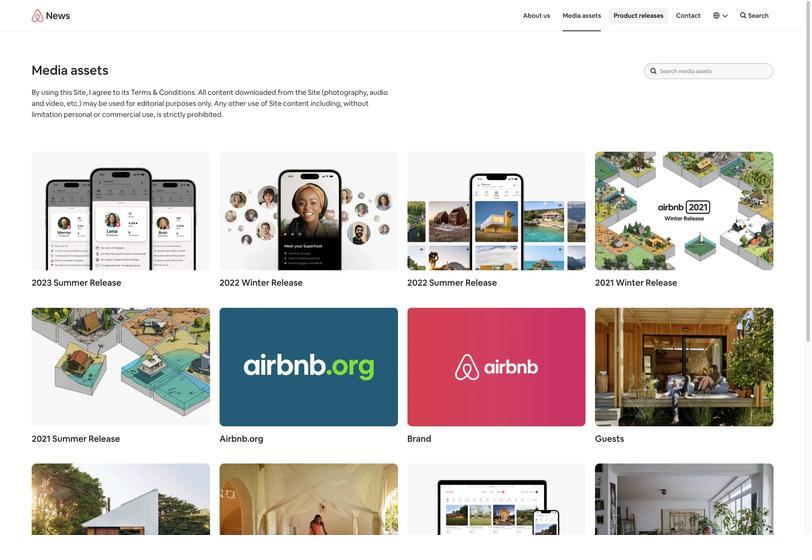 Task type: locate. For each thing, give the bounding box(es) containing it.
0 vertical spatial 2021
[[595, 278, 614, 289]]

search button
[[736, 8, 774, 24]]

2 winter from the left
[[616, 278, 644, 289]]

0 vertical spatial site
[[308, 88, 320, 97]]

2021 winter release
[[595, 278, 677, 289]]

is
[[157, 110, 162, 119]]

2 2022 from the left
[[407, 278, 427, 289]]

2023
[[32, 278, 52, 289]]

1 vertical spatial site
[[269, 99, 282, 108]]

use
[[248, 99, 259, 108]]

commercial
[[102, 110, 141, 119]]

may
[[83, 99, 97, 108]]

release for 2023 summer release
[[90, 278, 121, 289]]

assets up i
[[70, 62, 108, 78]]

1 vertical spatial assets
[[70, 62, 108, 78]]

(photography,
[[322, 88, 368, 97]]

1 horizontal spatial 2021
[[595, 278, 614, 289]]

site
[[308, 88, 320, 97], [269, 99, 282, 108]]

or
[[94, 110, 101, 119]]

0 horizontal spatial content
[[208, 88, 234, 97]]

media assets up this
[[32, 62, 108, 78]]

media assets inside media assets link
[[563, 11, 601, 20]]

1 2022 from the left
[[219, 278, 240, 289]]

search
[[748, 11, 769, 20]]

summer for 2022
[[429, 278, 464, 289]]

1 vertical spatial 2021
[[32, 434, 51, 445]]

brand
[[407, 434, 431, 445]]

terms
[[131, 88, 151, 97]]

content down "the" on the left of the page
[[283, 99, 309, 108]]

product
[[614, 11, 638, 20]]

release for 2022 summer release
[[466, 278, 497, 289]]

0 horizontal spatial winter
[[241, 278, 269, 289]]

content
[[208, 88, 234, 97], [283, 99, 309, 108]]

media right the us
[[563, 11, 581, 20]]

editorial
[[137, 99, 164, 108]]

1 horizontal spatial assets
[[582, 11, 601, 20]]

media
[[563, 11, 581, 20], [32, 62, 68, 78]]

media assets link
[[558, 8, 606, 24]]

content up any
[[208, 88, 234, 97]]

other
[[228, 99, 246, 108]]

Search media assets field
[[644, 63, 774, 79]]

assets left product
[[582, 11, 601, 20]]

1 vertical spatial media
[[32, 62, 68, 78]]

summer for 2023
[[54, 278, 88, 289]]

summer for 2021
[[52, 434, 87, 445]]

release
[[90, 278, 121, 289], [271, 278, 303, 289], [466, 278, 497, 289], [646, 278, 677, 289], [89, 434, 120, 445]]

release for 2021 summer release
[[89, 434, 120, 445]]

1 horizontal spatial 2022
[[407, 278, 427, 289]]

1 horizontal spatial media assets
[[563, 11, 601, 20]]

assets inside media assets link
[[582, 11, 601, 20]]

guests
[[595, 434, 624, 445]]

to
[[113, 88, 120, 97]]

assets
[[582, 11, 601, 20], [70, 62, 108, 78]]

i
[[89, 88, 91, 97]]

2021
[[595, 278, 614, 289], [32, 434, 51, 445]]

about
[[523, 11, 542, 20]]

media assets right the us
[[563, 11, 601, 20]]

1 winter from the left
[[241, 278, 269, 289]]

releases
[[639, 11, 664, 20]]

site right "the" on the left of the page
[[308, 88, 320, 97]]

summer
[[54, 278, 88, 289], [429, 278, 464, 289], [52, 434, 87, 445]]

winter
[[241, 278, 269, 289], [616, 278, 644, 289]]

product releases
[[614, 11, 664, 20]]

1 horizontal spatial winter
[[616, 278, 644, 289]]

release for 2021 winter release
[[646, 278, 677, 289]]

1 horizontal spatial media
[[563, 11, 581, 20]]

limitation
[[32, 110, 62, 119]]

0 horizontal spatial 2022
[[219, 278, 240, 289]]

1 vertical spatial media assets
[[32, 62, 108, 78]]

&
[[153, 88, 158, 97]]

0 horizontal spatial 2021
[[32, 434, 51, 445]]

from
[[278, 88, 294, 97]]

and
[[32, 99, 44, 108]]

media assets
[[563, 11, 601, 20], [32, 62, 108, 78]]

about us
[[523, 11, 550, 20]]

be
[[99, 99, 107, 108]]

0 vertical spatial assets
[[582, 11, 601, 20]]

2022
[[219, 278, 240, 289], [407, 278, 427, 289]]

2023 summer release
[[32, 278, 121, 289]]

contact
[[676, 11, 701, 20]]

about us link
[[518, 8, 555, 24]]

for
[[126, 99, 136, 108]]

0 vertical spatial content
[[208, 88, 234, 97]]

0 vertical spatial media assets
[[563, 11, 601, 20]]

site right of
[[269, 99, 282, 108]]

1 horizontal spatial site
[[308, 88, 320, 97]]

media up using
[[32, 62, 68, 78]]

1 horizontal spatial content
[[283, 99, 309, 108]]

0 vertical spatial media
[[563, 11, 581, 20]]



Task type: vqa. For each thing, say whether or not it's contained in the screenshot.
the top assets
yes



Task type: describe. For each thing, give the bounding box(es) containing it.
0 horizontal spatial site
[[269, 99, 282, 108]]

using
[[41, 88, 59, 97]]

2022 for 2022 summer release
[[407, 278, 427, 289]]

by
[[32, 88, 40, 97]]

all
[[198, 88, 206, 97]]

winter for 2022
[[241, 278, 269, 289]]

personal
[[64, 110, 92, 119]]

2021 for 2021 summer release
[[32, 434, 51, 445]]

agree
[[92, 88, 111, 97]]

only.
[[198, 99, 212, 108]]

without
[[343, 99, 369, 108]]

winter for 2021
[[616, 278, 644, 289]]

use,
[[142, 110, 155, 119]]

video,
[[46, 99, 65, 108]]

of
[[261, 99, 268, 108]]

release for 2022 winter release
[[271, 278, 303, 289]]

conditions.
[[159, 88, 196, 97]]

2022 for 2022 winter release
[[219, 278, 240, 289]]

by using this site, i agree to its terms & conditions. all content downloaded from the site (photography, audio and video, etc.) may be used for editorial purposes only. any other use of site content including, without limitation personal or commercial use, is strictly prohibited.
[[32, 88, 388, 119]]

prohibited.
[[187, 110, 223, 119]]

0 horizontal spatial media assets
[[32, 62, 108, 78]]

its
[[122, 88, 129, 97]]

contact link
[[672, 8, 706, 24]]

news link
[[46, 5, 70, 27]]

strictly
[[163, 110, 186, 119]]

airbnb.org
[[219, 434, 263, 445]]

purposes
[[166, 99, 196, 108]]

1 vertical spatial content
[[283, 99, 309, 108]]

2022 summer release
[[407, 278, 497, 289]]

us
[[543, 11, 550, 20]]

0 horizontal spatial assets
[[70, 62, 108, 78]]

news
[[46, 9, 70, 22]]

product releases link
[[609, 8, 668, 24]]

downloaded
[[235, 88, 276, 97]]

site,
[[74, 88, 88, 97]]

etc.)
[[67, 99, 82, 108]]

2022 winter release
[[219, 278, 303, 289]]

this
[[60, 88, 72, 97]]

used
[[109, 99, 124, 108]]

2021 for 2021 winter release
[[595, 278, 614, 289]]

2021 summer release
[[32, 434, 120, 445]]

including,
[[311, 99, 342, 108]]

any
[[214, 99, 227, 108]]

audio
[[370, 88, 388, 97]]

the
[[295, 88, 306, 97]]

0 horizontal spatial media
[[32, 62, 68, 78]]



